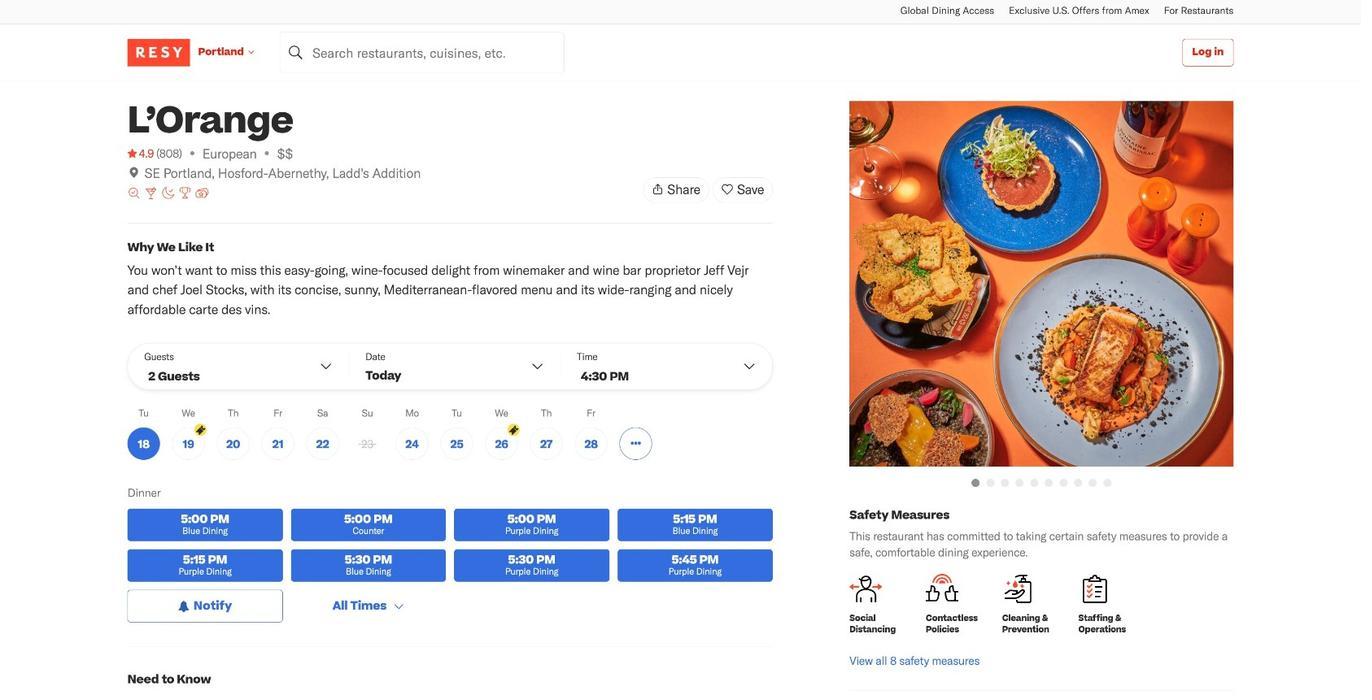 Task type: locate. For each thing, give the bounding box(es) containing it.
4.9 out of 5 stars image
[[128, 145, 154, 162]]

june 26, 2024. has event. image
[[508, 425, 520, 437]]

june 19, 2024. has event. image
[[195, 425, 207, 437]]

None field
[[280, 32, 565, 73]]



Task type: describe. For each thing, give the bounding box(es) containing it.
Search restaurants, cuisines, etc. text field
[[280, 32, 565, 73]]



